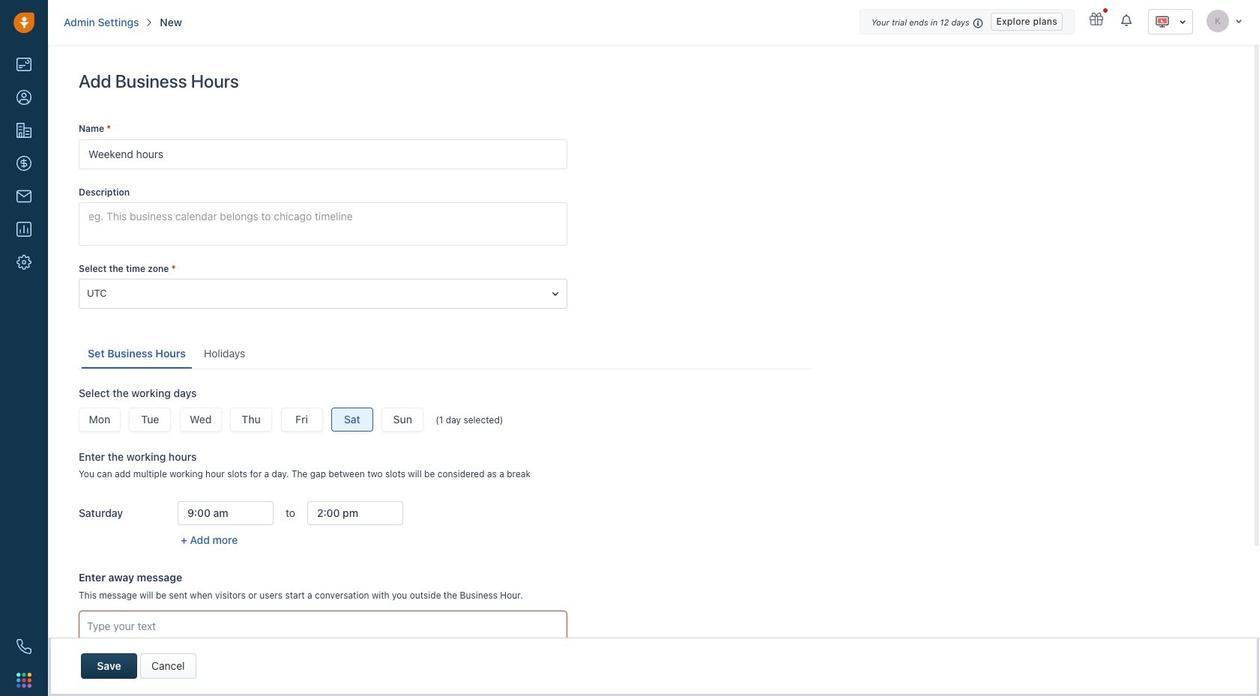 Task type: describe. For each thing, give the bounding box(es) containing it.
ic_arrow_down image
[[1179, 16, 1186, 27]]

missing translation "unavailable" for locale "en-us" image
[[1155, 14, 1170, 29]]

phone element
[[9, 632, 39, 662]]

ic_arrow_down image
[[1235, 16, 1243, 25]]

bell regular image
[[1121, 13, 1133, 27]]



Task type: locate. For each thing, give the bounding box(es) containing it.
ic_info_icon image
[[973, 16, 984, 29]]

eg. This business calendar belongs to chicago timeline text field
[[79, 202, 567, 246]]

freshworks switcher image
[[16, 673, 31, 688]]

phone image
[[16, 639, 31, 654]]

eg. Chicago Business hours text field
[[79, 139, 567, 169]]



Task type: vqa. For each thing, say whether or not it's contained in the screenshot.
tab list
no



